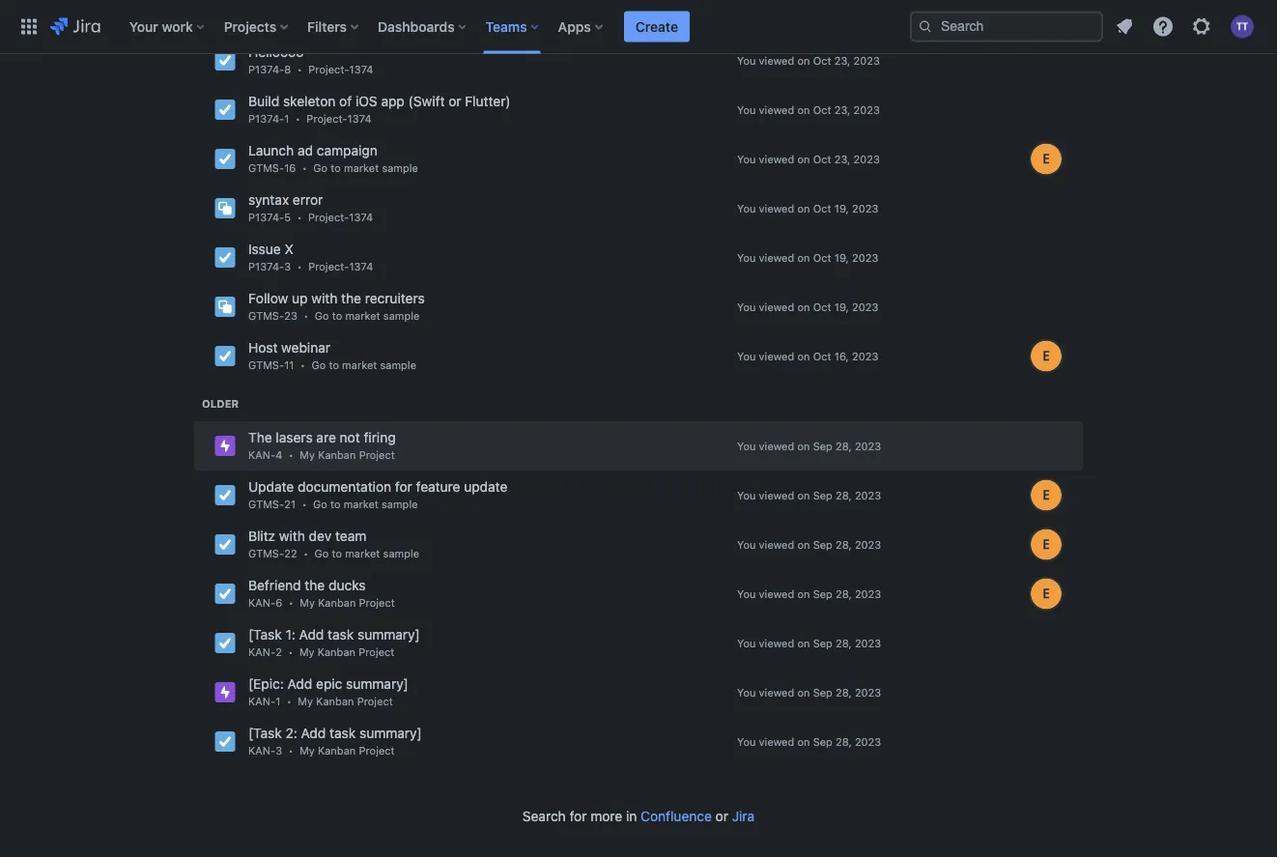 Task type: describe. For each thing, give the bounding box(es) containing it.
jira image for [task
[[214, 631, 237, 655]]

my for 1:
[[299, 645, 315, 658]]

on for build skeleton of ios app (swift or flutter)
[[798, 103, 810, 116]]

kan- inside befriend the ducks kan-6 • my kanban project
[[248, 596, 276, 609]]

28, for update documentation for feature update
[[836, 489, 852, 501]]

task for 2:
[[330, 725, 356, 741]]

jira image for the
[[214, 434, 237, 458]]

16,
[[835, 350, 849, 362]]

kanban for 1:
[[318, 645, 356, 658]]

the
[[248, 429, 272, 445]]

1 horizontal spatial or
[[716, 808, 729, 824]]

follow up with the recruiters gtms-23 • go to market sample
[[248, 290, 425, 322]]

apps
[[558, 18, 591, 34]]

jira image for [epic:
[[214, 681, 237, 704]]

kanban inside "[epic: add epic summary] kan-1 • my kanban project"
[[316, 695, 354, 707]]

update
[[248, 478, 294, 494]]

oct for helloooo
[[813, 54, 832, 67]]

eloisefrancis23 image for launch ad campaign
[[1031, 143, 1062, 174]]

4
[[276, 448, 283, 461]]

2
[[276, 645, 282, 658]]

ad
[[298, 142, 313, 158]]

you for befriend the ducks
[[737, 588, 756, 600]]

7
[[284, 13, 291, 26]]

sep for the lasers are not firing
[[813, 440, 833, 452]]

apps button
[[553, 11, 611, 42]]

summary] for [task 2: add task summary]
[[360, 725, 422, 741]]

of
[[339, 93, 352, 109]]

[task 1: add task summary] kan-2 • my kanban project
[[248, 626, 420, 658]]

search for more in confluence or jira
[[523, 808, 755, 824]]

you for [task 1: add task summary]
[[737, 637, 756, 649]]

the inside befriend the ducks kan-6 • my kanban project
[[305, 577, 325, 593]]

28, for befriend the ducks
[[836, 588, 852, 600]]

banner containing your work
[[0, 0, 1278, 54]]

sample inside follow up with the recruiters gtms-23 • go to market sample
[[383, 309, 420, 322]]

1 vertical spatial for
[[570, 808, 587, 824]]

1 you viewed on oct 23, 2023 from the top
[[737, 54, 880, 67]]

settings image
[[1191, 15, 1214, 38]]

go inside follow up with the recruiters gtms-23 • go to market sample
[[315, 309, 329, 322]]

up
[[292, 290, 308, 306]]

2023 for [task 2: add task summary]
[[855, 735, 882, 748]]

create button
[[624, 11, 690, 42]]

28, for [task 1: add task summary]
[[836, 637, 852, 649]]

kanban for 2:
[[318, 744, 356, 757]]

syntax error p1374-5 • project-1374
[[248, 191, 373, 223]]

documentation
[[298, 478, 392, 494]]

viewed for host webinar
[[759, 350, 795, 362]]

market inside launch ad campaign gtms-16 • go to market sample
[[344, 161, 379, 174]]

work
[[162, 18, 193, 34]]

[task 2: add task summary] kan-3 • my kanban project
[[248, 725, 422, 757]]

campaign
[[317, 142, 378, 158]]

your
[[129, 18, 158, 34]]

on for host webinar
[[798, 350, 810, 362]]

• inside launch ad campaign gtms-16 • go to market sample
[[302, 161, 307, 174]]

to inside 'blitz with dev team gtms-22 • go to market sample'
[[332, 547, 342, 559]]

28, for [epic: add epic summary]
[[836, 686, 852, 699]]

• inside "[epic: add epic summary] kan-1 • my kanban project"
[[287, 695, 292, 707]]

you viewed on oct 19, 2023 for syntax error
[[737, 202, 879, 214]]

1 jira image from the top
[[214, 0, 237, 23]]

issue x p1374-3 • project-1374
[[248, 241, 373, 272]]

jira image for [task
[[214, 730, 237, 753]]

you for syntax error
[[737, 202, 756, 214]]

ducks
[[329, 577, 366, 593]]

oct for follow up with the recruiters
[[813, 300, 832, 313]]

host webinar gtms-11 • go to market sample
[[248, 339, 417, 371]]

eloisefrancis23 image for update documentation for feature update
[[1031, 480, 1062, 511]]

jira image for befriend
[[214, 582, 237, 605]]

• inside helloooo p1374-8 • project-1374
[[297, 63, 302, 75]]

11
[[284, 358, 294, 371]]

project- inside build skeleton of ios app (swift or flutter) p1374-1 • project-1374
[[307, 112, 348, 125]]

kanban inside befriend the ducks kan-6 • my kanban project
[[318, 596, 356, 609]]

1 p1374- from the top
[[248, 13, 284, 26]]

follow
[[248, 290, 288, 306]]

p1374-7
[[248, 13, 291, 26]]

helloooo
[[248, 43, 304, 59]]

you for issue x
[[737, 251, 756, 264]]

not
[[340, 429, 360, 445]]

you viewed on oct 19, 2023 for follow up with the recruiters
[[737, 300, 879, 313]]

sep for update documentation for feature update
[[813, 489, 833, 501]]

my for lasers
[[300, 448, 315, 461]]

dev
[[309, 528, 332, 544]]

dashboards button
[[372, 11, 474, 42]]

on for [task 2: add task summary]
[[798, 735, 810, 748]]

eloisefrancis23 image for host webinar
[[1031, 341, 1062, 371]]

project inside "[epic: add epic summary] kan-1 • my kanban project"
[[357, 695, 393, 707]]

• inside [task 1: add task summary] kan-2 • my kanban project
[[288, 645, 293, 658]]

2023 for [epic: add epic summary]
[[855, 686, 882, 699]]

gtms- inside host webinar gtms-11 • go to market sample
[[248, 358, 284, 371]]

project-1374
[[308, 13, 373, 26]]

filters
[[307, 18, 347, 34]]

confluence
[[641, 808, 712, 824]]

primary element
[[12, 0, 910, 54]]

• inside 'blitz with dev team gtms-22 • go to market sample'
[[303, 547, 308, 559]]

viewed for update documentation for feature update
[[759, 489, 795, 501]]

blitz with dev team gtms-22 • go to market sample
[[248, 528, 420, 559]]

your work button
[[123, 11, 212, 42]]

to inside launch ad campaign gtms-16 • go to market sample
[[331, 161, 341, 174]]

• inside host webinar gtms-11 • go to market sample
[[300, 358, 305, 371]]

blitz
[[248, 528, 276, 544]]

2023 for befriend the ducks
[[855, 588, 882, 600]]

2023 for update documentation for feature update
[[855, 489, 882, 501]]

6
[[276, 596, 283, 609]]

go inside 'blitz with dev team gtms-22 • go to market sample'
[[315, 547, 329, 559]]

oct for syntax error
[[813, 202, 832, 214]]

on for [epic: add epic summary]
[[798, 686, 810, 699]]

[task for [task 1: add task summary]
[[248, 626, 282, 642]]

(swift
[[408, 93, 445, 109]]

1374 right filters
[[349, 13, 373, 26]]

to inside update documentation for feature update gtms-21 • go to market sample
[[330, 498, 341, 510]]

with inside 'blitz with dev team gtms-22 • go to market sample'
[[279, 528, 305, 544]]

• inside update documentation for feature update gtms-21 • go to market sample
[[302, 498, 307, 510]]

update
[[464, 478, 508, 494]]

task for 1:
[[328, 626, 354, 642]]

oct for build skeleton of ios app (swift or flutter)
[[813, 103, 832, 116]]

2023 for [task 1: add task summary]
[[855, 637, 882, 649]]

1374 inside helloooo p1374-8 • project-1374
[[349, 63, 374, 75]]

[epic: add epic summary] kan-1 • my kanban project
[[248, 675, 409, 707]]

[epic:
[[248, 675, 284, 691]]

1374 inside issue x p1374-3 • project-1374
[[349, 260, 373, 272]]

1 inside "[epic: add epic summary] kan-1 • my kanban project"
[[276, 695, 281, 707]]

market inside 'blitz with dev team gtms-22 • go to market sample'
[[345, 547, 380, 559]]

you for update documentation for feature update
[[737, 489, 756, 501]]

p1374- inside build skeleton of ios app (swift or flutter) p1374-1 • project-1374
[[248, 112, 284, 125]]

go inside update documentation for feature update gtms-21 • go to market sample
[[313, 498, 327, 510]]

add inside "[epic: add epic summary] kan-1 • my kanban project"
[[288, 675, 313, 691]]

build skeleton of ios app (swift or flutter) p1374-1 • project-1374
[[248, 93, 511, 125]]

project- right 7
[[308, 13, 349, 26]]

2:
[[286, 725, 297, 741]]

2023 for blitz with dev team
[[855, 538, 882, 551]]

lasers
[[276, 429, 313, 445]]

viewed for befriend the ducks
[[759, 588, 795, 600]]

jira image for host
[[214, 344, 237, 368]]

sep for [task 1: add task summary]
[[813, 637, 833, 649]]

kanban for lasers
[[318, 448, 356, 461]]

your work
[[129, 18, 193, 34]]

you for launch ad campaign
[[737, 153, 756, 165]]

app
[[381, 93, 405, 109]]

projects button
[[218, 11, 296, 42]]

ios
[[356, 93, 378, 109]]

jira
[[732, 808, 755, 824]]

market inside follow up with the recruiters gtms-23 • go to market sample
[[345, 309, 380, 322]]

the inside follow up with the recruiters gtms-23 • go to market sample
[[341, 290, 361, 306]]

8
[[284, 63, 291, 75]]

befriend
[[248, 577, 301, 593]]

confluence link
[[641, 808, 712, 824]]

21
[[284, 498, 296, 510]]

helloooo p1374-8 • project-1374
[[248, 43, 374, 75]]

older
[[202, 398, 239, 410]]

teams
[[486, 18, 527, 34]]

Search field
[[910, 11, 1104, 42]]

to inside follow up with the recruiters gtms-23 • go to market sample
[[332, 309, 342, 322]]

launch
[[248, 142, 294, 158]]

team
[[335, 528, 367, 544]]

summary] for [task 1: add task summary]
[[358, 626, 420, 642]]

go inside launch ad campaign gtms-16 • go to market sample
[[313, 161, 328, 174]]

build
[[248, 93, 280, 109]]

you viewed on oct 19, 2023 for issue x
[[737, 251, 879, 264]]

teams button
[[480, 11, 547, 42]]

syntax
[[248, 191, 289, 207]]

viewed for [task 2: add task summary]
[[759, 735, 795, 748]]



Task type: vqa. For each thing, say whether or not it's contained in the screenshot.
ninth You from the bottom of the page
yes



Task type: locate. For each thing, give the bounding box(es) containing it.
kan-
[[248, 448, 276, 461], [248, 596, 276, 609], [248, 645, 276, 658], [248, 695, 276, 707], [248, 744, 276, 757]]

10 on from the top
[[798, 538, 810, 551]]

market down campaign at the top of the page
[[344, 161, 379, 174]]

flutter)
[[465, 93, 511, 109]]

8 viewed from the top
[[759, 440, 795, 452]]

5 oct from the top
[[813, 251, 832, 264]]

gtms- down launch
[[248, 161, 284, 174]]

7 viewed from the top
[[759, 350, 795, 362]]

to down documentation
[[330, 498, 341, 510]]

viewed for helloooo
[[759, 54, 795, 67]]

help image
[[1152, 15, 1175, 38]]

jira image
[[50, 15, 100, 38], [50, 15, 100, 38]]

4 sep from the top
[[813, 588, 833, 600]]

4 oct from the top
[[813, 202, 832, 214]]

jira image for syntax
[[214, 197, 237, 220]]

0 vertical spatial the
[[341, 290, 361, 306]]

add inside [task 2: add task summary] kan-3 • my kanban project
[[301, 725, 326, 741]]

add for 1:
[[299, 626, 324, 642]]

3
[[284, 260, 291, 272], [276, 744, 282, 757]]

market inside host webinar gtms-11 • go to market sample
[[342, 358, 377, 371]]

13 you from the top
[[737, 686, 756, 699]]

• right 8
[[297, 63, 302, 75]]

my down lasers
[[300, 448, 315, 461]]

1 kan- from the top
[[248, 448, 276, 461]]

project down "[epic: add epic summary] kan-1 • my kanban project"
[[359, 744, 395, 757]]

notifications image
[[1113, 15, 1137, 38]]

0 vertical spatial [task
[[248, 626, 282, 642]]

sample inside 'blitz with dev team gtms-22 • go to market sample'
[[383, 547, 420, 559]]

1 vertical spatial with
[[279, 528, 305, 544]]

1374 up issue x p1374-3 • project-1374
[[349, 211, 373, 223]]

1 gtms- from the top
[[248, 161, 284, 174]]

kan- for [task 1: add task summary]
[[248, 645, 276, 658]]

4 jira image from the top
[[214, 582, 237, 605]]

1 vertical spatial add
[[288, 675, 313, 691]]

project inside "the lasers are not firing kan-4 • my kanban project"
[[359, 448, 395, 461]]

3 sep from the top
[[813, 538, 833, 551]]

kan- for the lasers are not firing
[[248, 448, 276, 461]]

1 vertical spatial the
[[305, 577, 325, 593]]

viewed for build skeleton of ios app (swift or flutter)
[[759, 103, 795, 116]]

4 eloisefrancis23 image from the top
[[1031, 529, 1062, 560]]

update documentation for feature update gtms-21 • go to market sample
[[248, 478, 508, 510]]

23,
[[835, 54, 851, 67], [835, 103, 851, 116], [835, 153, 851, 165]]

• inside issue x p1374-3 • project-1374
[[297, 260, 302, 272]]

13 on from the top
[[798, 686, 810, 699]]

8 jira image from the top
[[214, 484, 237, 507]]

4 you viewed on sep 28, 2023 from the top
[[737, 588, 882, 600]]

p1374- inside issue x p1374-3 • project-1374
[[248, 260, 284, 272]]

market down team
[[345, 547, 380, 559]]

you for helloooo
[[737, 54, 756, 67]]

5 kan- from the top
[[248, 744, 276, 757]]

1 you viewed on sep 28, 2023 from the top
[[737, 440, 882, 452]]

0 horizontal spatial 3
[[276, 744, 282, 757]]

2 gtms- from the top
[[248, 309, 284, 322]]

3 p1374- from the top
[[248, 112, 284, 125]]

1 [task from the top
[[248, 626, 282, 642]]

14 on from the top
[[798, 735, 810, 748]]

jira image left build
[[214, 98, 237, 121]]

oct for launch ad campaign
[[813, 153, 832, 165]]

1 viewed from the top
[[759, 54, 795, 67]]

for
[[395, 478, 413, 494], [570, 808, 587, 824]]

skeleton
[[283, 93, 336, 109]]

or inside build skeleton of ios app (swift or flutter) p1374-1 • project-1374
[[449, 93, 462, 109]]

x
[[285, 241, 294, 256]]

1:
[[286, 626, 296, 642]]

on for launch ad campaign
[[798, 153, 810, 165]]

summary] right epic
[[346, 675, 409, 691]]

19,
[[835, 202, 849, 214], [835, 251, 849, 264], [835, 300, 849, 313]]

with right up
[[311, 290, 338, 306]]

• right the 21
[[302, 498, 307, 510]]

2 jira image from the top
[[214, 295, 237, 318]]

• right 23 at the left top
[[304, 309, 309, 322]]

10 viewed from the top
[[759, 538, 795, 551]]

23
[[284, 309, 298, 322]]

1 horizontal spatial for
[[570, 808, 587, 824]]

task inside [task 1: add task summary] kan-2 • my kanban project
[[328, 626, 354, 642]]

2023 for issue x
[[852, 251, 879, 264]]

3 inside [task 2: add task summary] kan-3 • my kanban project
[[276, 744, 282, 757]]

kanban
[[318, 448, 356, 461], [318, 596, 356, 609], [318, 645, 356, 658], [316, 695, 354, 707], [318, 744, 356, 757]]

[task for [task 2: add task summary]
[[248, 725, 282, 741]]

go down documentation
[[313, 498, 327, 510]]

2 [task from the top
[[248, 725, 282, 741]]

2 23, from the top
[[835, 103, 851, 116]]

1 vertical spatial 1
[[276, 695, 281, 707]]

you viewed on sep 28, 2023 for [task 2: add task summary]
[[737, 735, 882, 748]]

8 on from the top
[[798, 440, 810, 452]]

on for follow up with the recruiters
[[798, 300, 810, 313]]

jira image left 'p1374-7' at the left of page
[[214, 0, 237, 23]]

oct
[[813, 54, 832, 67], [813, 103, 832, 116], [813, 153, 832, 165], [813, 202, 832, 214], [813, 251, 832, 264], [813, 300, 832, 313], [813, 350, 832, 362]]

7 you from the top
[[737, 350, 756, 362]]

2023 for launch ad campaign
[[854, 153, 880, 165]]

•
[[297, 63, 302, 75], [296, 112, 301, 125], [302, 161, 307, 174], [297, 211, 302, 223], [297, 260, 302, 272], [304, 309, 309, 322], [300, 358, 305, 371], [289, 448, 294, 461], [302, 498, 307, 510], [303, 547, 308, 559], [289, 596, 294, 609], [288, 645, 293, 658], [287, 695, 292, 707], [289, 744, 294, 757]]

6 sep from the top
[[813, 686, 833, 699]]

jira image for issue
[[214, 246, 237, 269]]

3 23, from the top
[[835, 153, 851, 165]]

1374 inside syntax error p1374-5 • project-1374
[[349, 211, 373, 223]]

p1374- inside helloooo p1374-8 • project-1374
[[248, 63, 284, 75]]

market inside update documentation for feature update gtms-21 • go to market sample
[[344, 498, 379, 510]]

9 jira image from the top
[[214, 631, 237, 655]]

my right 2
[[299, 645, 315, 658]]

go right 16
[[313, 161, 328, 174]]

[task inside [task 1: add task summary] kan-2 • my kanban project
[[248, 626, 282, 642]]

summary] inside "[epic: add epic summary] kan-1 • my kanban project"
[[346, 675, 409, 691]]

go down 'dev'
[[315, 547, 329, 559]]

to up host webinar gtms-11 • go to market sample
[[332, 309, 342, 322]]

summary]
[[358, 626, 420, 642], [346, 675, 409, 691], [360, 725, 422, 741]]

2 sep from the top
[[813, 489, 833, 501]]

for left more
[[570, 808, 587, 824]]

• right 16
[[302, 161, 307, 174]]

9 viewed from the top
[[759, 489, 795, 501]]

firing
[[364, 429, 396, 445]]

with
[[311, 290, 338, 306], [279, 528, 305, 544]]

host
[[248, 339, 278, 355]]

project for the lasers are not firing
[[359, 448, 395, 461]]

• right 6
[[289, 596, 294, 609]]

gtms- inside follow up with the recruiters gtms-23 • go to market sample
[[248, 309, 284, 322]]

0 horizontal spatial or
[[449, 93, 462, 109]]

2023 for host webinar
[[853, 350, 879, 362]]

market down documentation
[[344, 498, 379, 510]]

2 vertical spatial 23,
[[835, 153, 851, 165]]

2023 for build skeleton of ios app (swift or flutter)
[[854, 103, 880, 116]]

eloisefrancis23 image for blitz with dev team
[[1031, 529, 1062, 560]]

you viewed on oct 23, 2023 for flutter)
[[737, 103, 880, 116]]

5 28, from the top
[[836, 637, 852, 649]]

viewed for launch ad campaign
[[759, 153, 795, 165]]

1 vertical spatial or
[[716, 808, 729, 824]]

3 down x
[[284, 260, 291, 272]]

28,
[[836, 440, 852, 452], [836, 489, 852, 501], [836, 538, 852, 551], [836, 588, 852, 600], [836, 637, 852, 649], [836, 686, 852, 699], [836, 735, 852, 748]]

more
[[591, 808, 623, 824]]

3 jira image from the top
[[214, 98, 237, 121]]

0 vertical spatial 19,
[[835, 202, 849, 214]]

add left epic
[[288, 675, 313, 691]]

2 you viewed on oct 19, 2023 from the top
[[737, 251, 879, 264]]

my inside "[epic: add epic summary] kan-1 • my kanban project"
[[298, 695, 313, 707]]

3 inside issue x p1374-3 • project-1374
[[284, 260, 291, 272]]

project up "[epic: add epic summary] kan-1 • my kanban project"
[[359, 645, 395, 658]]

on for helloooo
[[798, 54, 810, 67]]

6 jira image from the top
[[214, 730, 237, 753]]

gtms- down blitz
[[248, 547, 284, 559]]

0 horizontal spatial the
[[305, 577, 325, 593]]

3 down [epic:
[[276, 744, 282, 757]]

jira image left the host
[[214, 344, 237, 368]]

1 vertical spatial 3
[[276, 744, 282, 757]]

recruiters
[[365, 290, 425, 306]]

2 you from the top
[[737, 103, 756, 116]]

my for 2:
[[300, 744, 315, 757]]

• right 4
[[289, 448, 294, 461]]

project inside [task 2: add task summary] kan-3 • my kanban project
[[359, 744, 395, 757]]

jira image
[[214, 0, 237, 23], [214, 49, 237, 72], [214, 98, 237, 121], [214, 197, 237, 220], [214, 246, 237, 269], [214, 344, 237, 368], [214, 434, 237, 458], [214, 484, 237, 507], [214, 631, 237, 655]]

0 vertical spatial task
[[328, 626, 354, 642]]

project inside befriend the ducks kan-6 • my kanban project
[[359, 596, 395, 609]]

project- down the skeleton
[[307, 112, 348, 125]]

2 viewed from the top
[[759, 103, 795, 116]]

19, for follow up with the recruiters
[[835, 300, 849, 313]]

add
[[299, 626, 324, 642], [288, 675, 313, 691], [301, 725, 326, 741]]

5
[[284, 211, 291, 223]]

you viewed on sep 28, 2023 for update documentation for feature update
[[737, 489, 882, 501]]

[task left 2:
[[248, 725, 282, 741]]

• right the 22
[[303, 547, 308, 559]]

are
[[316, 429, 336, 445]]

you for build skeleton of ios app (swift or flutter)
[[737, 103, 756, 116]]

[task inside [task 2: add task summary] kan-3 • my kanban project
[[248, 725, 282, 741]]

2 kan- from the top
[[248, 596, 276, 609]]

in
[[626, 808, 637, 824]]

jira link
[[732, 808, 755, 824]]

1374
[[349, 13, 373, 26], [349, 63, 374, 75], [348, 112, 372, 125], [349, 211, 373, 223], [349, 260, 373, 272]]

4 28, from the top
[[836, 588, 852, 600]]

1 horizontal spatial the
[[341, 290, 361, 306]]

you for follow up with the recruiters
[[737, 300, 756, 313]]

jira image left blitz
[[214, 533, 237, 556]]

12 viewed from the top
[[759, 637, 795, 649]]

5 you viewed on sep 28, 2023 from the top
[[737, 637, 882, 649]]

7 sep from the top
[[813, 735, 833, 748]]

1 down the skeleton
[[284, 112, 289, 125]]

viewed
[[759, 54, 795, 67], [759, 103, 795, 116], [759, 153, 795, 165], [759, 202, 795, 214], [759, 251, 795, 264], [759, 300, 795, 313], [759, 350, 795, 362], [759, 440, 795, 452], [759, 489, 795, 501], [759, 538, 795, 551], [759, 588, 795, 600], [759, 637, 795, 649], [759, 686, 795, 699], [759, 735, 795, 748]]

banner
[[0, 0, 1278, 54]]

go inside host webinar gtms-11 • go to market sample
[[312, 358, 326, 371]]

jira image left befriend
[[214, 582, 237, 605]]

5 jira image from the top
[[214, 681, 237, 704]]

0 vertical spatial with
[[311, 290, 338, 306]]

1 oct from the top
[[813, 54, 832, 67]]

jira image left syntax
[[214, 197, 237, 220]]

4 viewed from the top
[[759, 202, 795, 214]]

• down the skeleton
[[296, 112, 301, 125]]

2 you viewed on sep 28, 2023 from the top
[[737, 489, 882, 501]]

1 horizontal spatial with
[[311, 290, 338, 306]]

project-
[[308, 13, 349, 26], [309, 63, 349, 75], [307, 112, 348, 125], [308, 211, 349, 223], [308, 260, 349, 272]]

jira image left launch
[[214, 147, 237, 170]]

on
[[798, 54, 810, 67], [798, 103, 810, 116], [798, 153, 810, 165], [798, 202, 810, 214], [798, 251, 810, 264], [798, 300, 810, 313], [798, 350, 810, 362], [798, 440, 810, 452], [798, 489, 810, 501], [798, 538, 810, 551], [798, 588, 810, 600], [798, 637, 810, 649], [798, 686, 810, 699], [798, 735, 810, 748]]

gtms- inside update documentation for feature update gtms-21 • go to market sample
[[248, 498, 284, 510]]

to down team
[[332, 547, 342, 559]]

2 oct from the top
[[813, 103, 832, 116]]

or
[[449, 93, 462, 109], [716, 808, 729, 824]]

1374 up 'recruiters'
[[349, 260, 373, 272]]

kanban down "[epic: add epic summary] kan-1 • my kanban project"
[[318, 744, 356, 757]]

2 vertical spatial you viewed on oct 23, 2023
[[737, 153, 880, 165]]

1 vertical spatial 23,
[[835, 103, 851, 116]]

0 horizontal spatial 1
[[276, 695, 281, 707]]

1374 down ios
[[348, 112, 372, 125]]

1 23, from the top
[[835, 54, 851, 67]]

0 vertical spatial or
[[449, 93, 462, 109]]

6 28, from the top
[[836, 686, 852, 699]]

11 viewed from the top
[[759, 588, 795, 600]]

• inside [task 2: add task summary] kan-3 • my kanban project
[[289, 744, 294, 757]]

6 you viewed on sep 28, 2023 from the top
[[737, 686, 882, 699]]

gtms- down follow
[[248, 309, 284, 322]]

feature
[[416, 478, 460, 494]]

viewed for issue x
[[759, 251, 795, 264]]

go right 23 at the left top
[[315, 309, 329, 322]]

9 you from the top
[[737, 489, 756, 501]]

• inside follow up with the recruiters gtms-23 • go to market sample
[[304, 309, 309, 322]]

the lasers are not firing kan-4 • my kanban project
[[248, 429, 396, 461]]

project down ducks
[[359, 596, 395, 609]]

3 you viewed on oct 23, 2023 from the top
[[737, 153, 880, 165]]

0 vertical spatial add
[[299, 626, 324, 642]]

on for syntax error
[[798, 202, 810, 214]]

sample inside host webinar gtms-11 • go to market sample
[[380, 358, 417, 371]]

• right the 11
[[300, 358, 305, 371]]

market down follow up with the recruiters gtms-23 • go to market sample
[[342, 358, 377, 371]]

kan- inside "the lasers are not firing kan-4 • my kanban project"
[[248, 448, 276, 461]]

you
[[737, 54, 756, 67], [737, 103, 756, 116], [737, 153, 756, 165], [737, 202, 756, 214], [737, 251, 756, 264], [737, 300, 756, 313], [737, 350, 756, 362], [737, 440, 756, 452], [737, 489, 756, 501], [737, 538, 756, 551], [737, 588, 756, 600], [737, 637, 756, 649], [737, 686, 756, 699], [737, 735, 756, 748]]

kanban up epic
[[318, 645, 356, 658]]

1 horizontal spatial 1
[[284, 112, 289, 125]]

1 vertical spatial you viewed on oct 19, 2023
[[737, 251, 879, 264]]

summary] down "[epic: add epic summary] kan-1 • my kanban project"
[[360, 725, 422, 741]]

you viewed on oct 19, 2023
[[737, 202, 879, 214], [737, 251, 879, 264], [737, 300, 879, 313]]

6 jira image from the top
[[214, 344, 237, 368]]

5 p1374- from the top
[[248, 260, 284, 272]]

1 you from the top
[[737, 54, 756, 67]]

5 on from the top
[[798, 251, 810, 264]]

1 vertical spatial [task
[[248, 725, 282, 741]]

7 on from the top
[[798, 350, 810, 362]]

jira image for update
[[214, 484, 237, 507]]

1 sep from the top
[[813, 440, 833, 452]]

2023 for the lasers are not firing
[[855, 440, 882, 452]]

project up [task 2: add task summary] kan-3 • my kanban project at the bottom
[[357, 695, 393, 707]]

1 vertical spatial summary]
[[346, 675, 409, 691]]

project- up of
[[309, 63, 349, 75]]

14 viewed from the top
[[759, 735, 795, 748]]

eloisefrancis23 image
[[1031, 143, 1062, 174], [1031, 341, 1062, 371], [1031, 480, 1062, 511], [1031, 529, 1062, 560]]

my right 6
[[300, 596, 315, 609]]

1 19, from the top
[[835, 202, 849, 214]]

kanban down ducks
[[318, 596, 356, 609]]

4 gtms- from the top
[[248, 498, 284, 510]]

project- inside issue x p1374-3 • project-1374
[[308, 260, 349, 272]]

jira image left the the
[[214, 434, 237, 458]]

viewed for the lasers are not firing
[[759, 440, 795, 452]]

you viewed on sep 28, 2023 for blitz with dev team
[[737, 538, 882, 551]]

• right 2
[[288, 645, 293, 658]]

your profile and settings image
[[1231, 15, 1255, 38]]

epic
[[316, 675, 342, 691]]

12 you from the top
[[737, 637, 756, 649]]

16
[[284, 161, 296, 174]]

[task
[[248, 626, 282, 642], [248, 725, 282, 741]]

19, for syntax error
[[835, 202, 849, 214]]

3 kan- from the top
[[248, 645, 276, 658]]

viewed for [task 1: add task summary]
[[759, 637, 795, 649]]

6 on from the top
[[798, 300, 810, 313]]

0 vertical spatial summary]
[[358, 626, 420, 642]]

on for update documentation for feature update
[[798, 489, 810, 501]]

go down the webinar on the top left of page
[[312, 358, 326, 371]]

you for [task 2: add task summary]
[[737, 735, 756, 748]]

0 vertical spatial 1
[[284, 112, 289, 125]]

0 vertical spatial for
[[395, 478, 413, 494]]

3 28, from the top
[[836, 538, 852, 551]]

you viewed on oct 16, 2023
[[737, 350, 879, 362]]

to down the webinar on the top left of page
[[329, 358, 339, 371]]

p1374-
[[248, 13, 284, 26], [248, 63, 284, 75], [248, 112, 284, 125], [248, 211, 284, 223], [248, 260, 284, 272]]

0 vertical spatial you viewed on oct 23, 2023
[[737, 54, 880, 67]]

5 viewed from the top
[[759, 251, 795, 264]]

project for [task 2: add task summary]
[[359, 744, 395, 757]]

0 vertical spatial you viewed on oct 19, 2023
[[737, 202, 879, 214]]

p1374- inside syntax error p1374-5 • project-1374
[[248, 211, 284, 223]]

befriend the ducks kan-6 • my kanban project
[[248, 577, 395, 609]]

28, for [task 2: add task summary]
[[836, 735, 852, 748]]

kanban down "are"
[[318, 448, 356, 461]]

to
[[331, 161, 341, 174], [332, 309, 342, 322], [329, 358, 339, 371], [330, 498, 341, 510], [332, 547, 342, 559]]

market
[[344, 161, 379, 174], [345, 309, 380, 322], [342, 358, 377, 371], [344, 498, 379, 510], [345, 547, 380, 559]]

you for host webinar
[[737, 350, 756, 362]]

1374 up ios
[[349, 63, 374, 75]]

search image
[[918, 19, 934, 34]]

sep for [epic: add epic summary]
[[813, 686, 833, 699]]

gtms- inside 'blitz with dev team gtms-22 • go to market sample'
[[248, 547, 284, 559]]

you viewed on sep 28, 2023 for the lasers are not firing
[[737, 440, 882, 452]]

3 19, from the top
[[835, 300, 849, 313]]

on for befriend the ducks
[[798, 588, 810, 600]]

my up [task 2: add task summary] kan-3 • my kanban project at the bottom
[[298, 695, 313, 707]]

sep for befriend the ducks
[[813, 588, 833, 600]]

4 jira image from the top
[[214, 197, 237, 220]]

1374 inside build skeleton of ios app (swift or flutter) p1374-1 • project-1374
[[348, 112, 372, 125]]

3 eloisefrancis23 image from the top
[[1031, 480, 1062, 511]]

error
[[293, 191, 323, 207]]

5 jira image from the top
[[214, 246, 237, 269]]

on for the lasers are not firing
[[798, 440, 810, 452]]

14 you from the top
[[737, 735, 756, 748]]

viewed for syntax error
[[759, 202, 795, 214]]

eloisefrancis23 image
[[1031, 578, 1062, 609]]

gtms- inside launch ad campaign gtms-16 • go to market sample
[[248, 161, 284, 174]]

project
[[359, 448, 395, 461], [359, 596, 395, 609], [359, 645, 395, 658], [357, 695, 393, 707], [359, 744, 395, 757]]

jira image for launch
[[214, 147, 237, 170]]

with inside follow up with the recruiters gtms-23 • go to market sample
[[311, 290, 338, 306]]

viewed for [epic: add epic summary]
[[759, 686, 795, 699]]

11 on from the top
[[798, 588, 810, 600]]

project- up follow up with the recruiters gtms-23 • go to market sample
[[308, 260, 349, 272]]

kan- inside [task 1: add task summary] kan-2 • my kanban project
[[248, 645, 276, 658]]

2023 for syntax error
[[852, 202, 879, 214]]

search
[[523, 808, 566, 824]]

1 you viewed on oct 19, 2023 from the top
[[737, 202, 879, 214]]

2 p1374- from the top
[[248, 63, 284, 75]]

12 on from the top
[[798, 637, 810, 649]]

6 oct from the top
[[813, 300, 832, 313]]

23, for to
[[835, 153, 851, 165]]

1 inside build skeleton of ios app (swift or flutter) p1374-1 • project-1374
[[284, 112, 289, 125]]

dashboards
[[378, 18, 455, 34]]

jira image down projects
[[214, 49, 237, 72]]

28, for the lasers are not firing
[[836, 440, 852, 452]]

my inside [task 2: add task summary] kan-3 • my kanban project
[[300, 744, 315, 757]]

2023
[[854, 54, 880, 67], [854, 103, 880, 116], [854, 153, 880, 165], [852, 202, 879, 214], [852, 251, 879, 264], [852, 300, 879, 313], [853, 350, 879, 362], [855, 440, 882, 452], [855, 489, 882, 501], [855, 538, 882, 551], [855, 588, 882, 600], [855, 637, 882, 649], [855, 686, 882, 699], [855, 735, 882, 748]]

7 oct from the top
[[813, 350, 832, 362]]

appswitcher icon image
[[17, 15, 41, 38]]

kanban inside [task 2: add task summary] kan-3 • my kanban project
[[318, 744, 356, 757]]

for left the 'feature'
[[395, 478, 413, 494]]

to down campaign at the top of the page
[[331, 161, 341, 174]]

1 vertical spatial you viewed on oct 23, 2023
[[737, 103, 880, 116]]

my down "[epic: add epic summary] kan-1 • my kanban project"
[[300, 744, 315, 757]]

for inside update documentation for feature update gtms-21 • go to market sample
[[395, 478, 413, 494]]

1 eloisefrancis23 image from the top
[[1031, 143, 1062, 174]]

2 vertical spatial add
[[301, 725, 326, 741]]

on for [task 1: add task summary]
[[798, 637, 810, 649]]

on for issue x
[[798, 251, 810, 264]]

1 28, from the top
[[836, 440, 852, 452]]

summary] inside [task 2: add task summary] kan-3 • my kanban project
[[360, 725, 422, 741]]

3 you viewed on oct 19, 2023 from the top
[[737, 300, 879, 313]]

2 vertical spatial 19,
[[835, 300, 849, 313]]

viewed for blitz with dev team
[[759, 538, 795, 551]]

project inside [task 1: add task summary] kan-2 • my kanban project
[[359, 645, 395, 658]]

project for [task 1: add task summary]
[[359, 645, 395, 658]]

sample inside update documentation for feature update gtms-21 • go to market sample
[[382, 498, 418, 510]]

my
[[300, 448, 315, 461], [300, 596, 315, 609], [299, 645, 315, 658], [298, 695, 313, 707], [300, 744, 315, 757]]

you viewed on sep 28, 2023 for [task 1: add task summary]
[[737, 637, 882, 649]]

2 on from the top
[[798, 103, 810, 116]]

0 horizontal spatial for
[[395, 478, 413, 494]]

to inside host webinar gtms-11 • go to market sample
[[329, 358, 339, 371]]

my inside befriend the ducks kan-6 • my kanban project
[[300, 596, 315, 609]]

sample inside launch ad campaign gtms-16 • go to market sample
[[382, 161, 418, 174]]

webinar
[[281, 339, 331, 355]]

create
[[636, 18, 678, 34]]

my inside "the lasers are not firing kan-4 • my kanban project"
[[300, 448, 315, 461]]

5 gtms- from the top
[[248, 547, 284, 559]]

summary] down ducks
[[358, 626, 420, 642]]

jira image for build
[[214, 98, 237, 121]]

you viewed on sep 28, 2023 for [epic: add epic summary]
[[737, 686, 882, 699]]

2 19, from the top
[[835, 251, 849, 264]]

0 vertical spatial 23,
[[835, 54, 851, 67]]

jira image for helloooo
[[214, 49, 237, 72]]

project down firing
[[359, 448, 395, 461]]

task inside [task 2: add task summary] kan-3 • my kanban project
[[330, 725, 356, 741]]

p1374- down build
[[248, 112, 284, 125]]

gtms-
[[248, 161, 284, 174], [248, 309, 284, 322], [248, 358, 284, 371], [248, 498, 284, 510], [248, 547, 284, 559]]

0 vertical spatial 3
[[284, 260, 291, 272]]

• up 2:
[[287, 695, 292, 707]]

you viewed on sep 28, 2023 for befriend the ducks
[[737, 588, 882, 600]]

kan- inside "[epic: add epic summary] kan-1 • my kanban project"
[[248, 695, 276, 707]]

with up the 22
[[279, 528, 305, 544]]

project- inside helloooo p1374-8 • project-1374
[[309, 63, 349, 75]]

9 on from the top
[[798, 489, 810, 501]]

add right 2:
[[301, 725, 326, 741]]

jira image for blitz
[[214, 533, 237, 556]]

projects
[[224, 18, 277, 34]]

jira image
[[214, 147, 237, 170], [214, 295, 237, 318], [214, 533, 237, 556], [214, 582, 237, 605], [214, 681, 237, 704], [214, 730, 237, 753]]

jira image left [epic:
[[214, 681, 237, 704]]

project- down error
[[308, 211, 349, 223]]

jira image left 2:
[[214, 730, 237, 753]]

gtms- down update
[[248, 498, 284, 510]]

jira image left issue at the left
[[214, 246, 237, 269]]

[task up 2
[[248, 626, 282, 642]]

13 viewed from the top
[[759, 686, 795, 699]]

task down befriend the ducks kan-6 • my kanban project
[[328, 626, 354, 642]]

or left jira
[[716, 808, 729, 824]]

22
[[284, 547, 297, 559]]

• inside befriend the ducks kan-6 • my kanban project
[[289, 596, 294, 609]]

2 vertical spatial you viewed on oct 19, 2023
[[737, 300, 879, 313]]

3 gtms- from the top
[[248, 358, 284, 371]]

add inside [task 1: add task summary] kan-2 • my kanban project
[[299, 626, 324, 642]]

10 you from the top
[[737, 538, 756, 551]]

2023 for follow up with the recruiters
[[852, 300, 879, 313]]

jira image left follow
[[214, 295, 237, 318]]

summary] inside [task 1: add task summary] kan-2 • my kanban project
[[358, 626, 420, 642]]

project- inside syntax error p1374-5 • project-1374
[[308, 211, 349, 223]]

kan- for [task 2: add task summary]
[[248, 744, 276, 757]]

jira image left update
[[214, 484, 237, 507]]

p1374- down issue at the left
[[248, 260, 284, 272]]

23, for flutter)
[[835, 103, 851, 116]]

market down 'recruiters'
[[345, 309, 380, 322]]

• right 5
[[297, 211, 302, 223]]

2023 for helloooo
[[854, 54, 880, 67]]

p1374- down syntax
[[248, 211, 284, 223]]

kanban inside [task 1: add task summary] kan-2 • my kanban project
[[318, 645, 356, 658]]

launch ad campaign gtms-16 • go to market sample
[[248, 142, 418, 174]]

p1374- up helloooo
[[248, 13, 284, 26]]

you viewed on oct 23, 2023
[[737, 54, 880, 67], [737, 103, 880, 116], [737, 153, 880, 165]]

my inside [task 1: add task summary] kan-2 • my kanban project
[[299, 645, 315, 658]]

19, for issue x
[[835, 251, 849, 264]]

• up up
[[297, 260, 302, 272]]

you for [epic: add epic summary]
[[737, 686, 756, 699]]

add right "1:"
[[299, 626, 324, 642]]

jira image left 2
[[214, 631, 237, 655]]

1 vertical spatial task
[[330, 725, 356, 741]]

• inside build skeleton of ios app (swift or flutter) p1374-1 • project-1374
[[296, 112, 301, 125]]

1 vertical spatial 19,
[[835, 251, 849, 264]]

3 you viewed on sep 28, 2023 from the top
[[737, 538, 882, 551]]

issue
[[248, 241, 281, 256]]

• down 2:
[[289, 744, 294, 757]]

kanban inside "the lasers are not firing kan-4 • my kanban project"
[[318, 448, 356, 461]]

gtms- down the host
[[248, 358, 284, 371]]

kanban down epic
[[316, 695, 354, 707]]

4 p1374- from the top
[[248, 211, 284, 223]]

the
[[341, 290, 361, 306], [305, 577, 325, 593]]

sep for [task 2: add task summary]
[[813, 735, 833, 748]]

kan- inside [task 2: add task summary] kan-3 • my kanban project
[[248, 744, 276, 757]]

you for blitz with dev team
[[737, 538, 756, 551]]

the left ducks
[[305, 577, 325, 593]]

6 you from the top
[[737, 300, 756, 313]]

• inside syntax error p1374-5 • project-1374
[[297, 211, 302, 223]]

• inside "the lasers are not firing kan-4 • my kanban project"
[[289, 448, 294, 461]]

filters button
[[302, 11, 366, 42]]

2 vertical spatial summary]
[[360, 725, 422, 741]]

1 horizontal spatial 3
[[284, 260, 291, 272]]

p1374- down helloooo
[[248, 63, 284, 75]]

0 horizontal spatial with
[[279, 528, 305, 544]]

or right (swift
[[449, 93, 462, 109]]

4 you from the top
[[737, 202, 756, 214]]

3 jira image from the top
[[214, 533, 237, 556]]

6 viewed from the top
[[759, 300, 795, 313]]

3 on from the top
[[798, 153, 810, 165]]

the left 'recruiters'
[[341, 290, 361, 306]]

2 you viewed on oct 23, 2023 from the top
[[737, 103, 880, 116]]

task down "[epic: add epic summary] kan-1 • my kanban project"
[[330, 725, 356, 741]]



